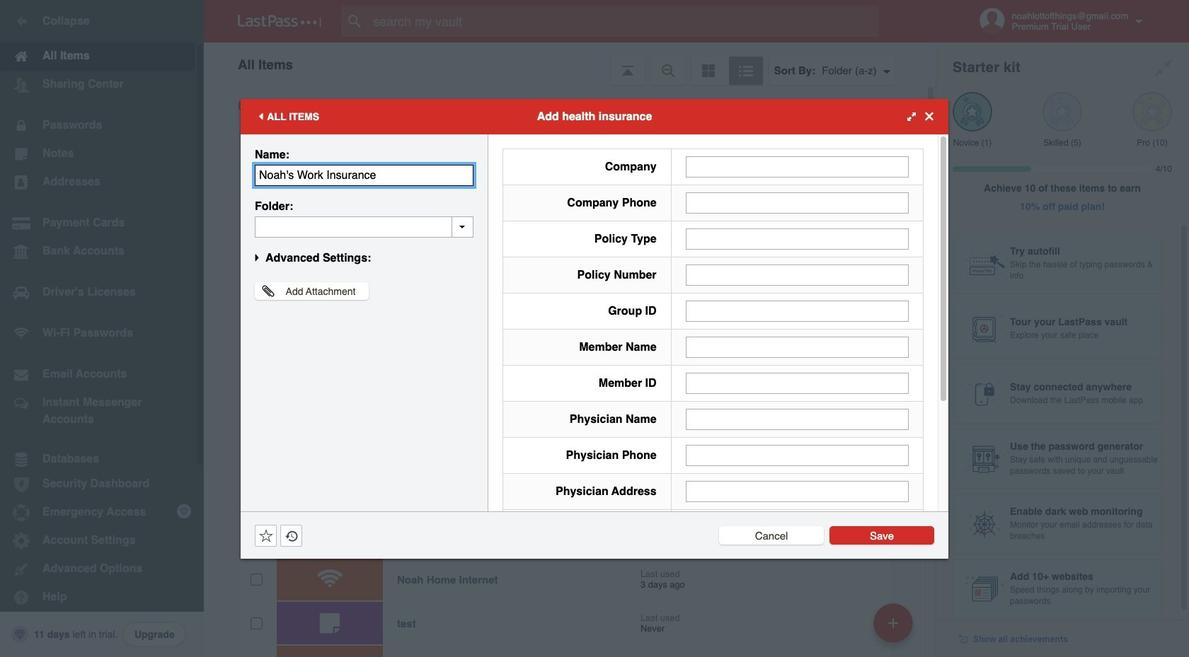 Task type: locate. For each thing, give the bounding box(es) containing it.
lastpass image
[[238, 15, 322, 28]]

None text field
[[686, 192, 909, 214], [686, 228, 909, 250], [686, 301, 909, 322], [686, 337, 909, 358], [686, 373, 909, 394], [686, 409, 909, 430], [686, 192, 909, 214], [686, 228, 909, 250], [686, 301, 909, 322], [686, 337, 909, 358], [686, 373, 909, 394], [686, 409, 909, 430]]

Search search field
[[341, 6, 907, 37]]

None text field
[[686, 156, 909, 177], [255, 165, 474, 186], [255, 216, 474, 238], [686, 265, 909, 286], [686, 445, 909, 466], [686, 481, 909, 502], [686, 156, 909, 177], [255, 165, 474, 186], [255, 216, 474, 238], [686, 265, 909, 286], [686, 445, 909, 466], [686, 481, 909, 502]]

vault options navigation
[[204, 42, 936, 85]]

search my vault text field
[[341, 6, 907, 37]]

dialog
[[241, 99, 949, 649]]



Task type: describe. For each thing, give the bounding box(es) containing it.
main navigation navigation
[[0, 0, 204, 658]]

new item image
[[889, 619, 899, 629]]

new item navigation
[[869, 600, 922, 658]]



